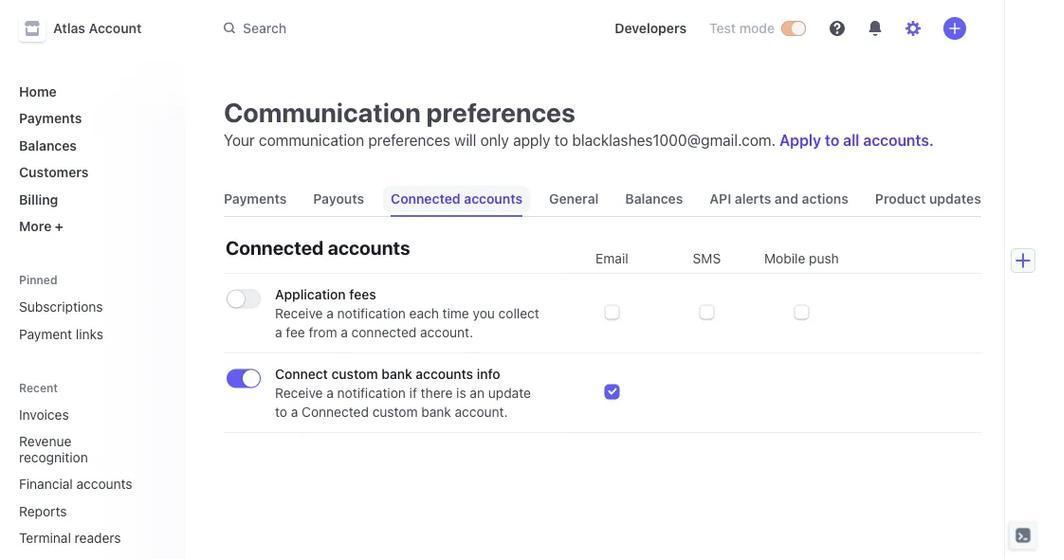 Task type: locate. For each thing, give the bounding box(es) containing it.
receive down the connect
[[275, 386, 323, 401]]

0 horizontal spatial balances link
[[11, 130, 171, 161]]

Search search field
[[213, 11, 585, 46]]

2 receive from the top
[[275, 386, 323, 401]]

product updates
[[876, 191, 982, 207]]

preferences up the only
[[427, 96, 576, 128]]

0 vertical spatial receive
[[275, 306, 323, 322]]

only
[[481, 131, 509, 149]]

api
[[710, 191, 732, 207]]

recent element
[[0, 399, 186, 554]]

terminal
[[19, 531, 71, 547]]

preferences
[[427, 96, 576, 128], [368, 131, 451, 149]]

atlas account
[[53, 20, 142, 36]]

1 horizontal spatial balances link
[[618, 182, 691, 216]]

home link
[[11, 76, 171, 107]]

1 vertical spatial notification
[[337, 386, 406, 401]]

actions
[[802, 191, 849, 207]]

balances
[[19, 138, 77, 153], [626, 191, 683, 207]]

to left "all"
[[825, 131, 840, 149]]

bank down there
[[422, 405, 451, 420]]

bank up if
[[382, 367, 412, 382]]

connected accounts
[[391, 191, 523, 207], [226, 236, 410, 259]]

1 horizontal spatial bank
[[422, 405, 451, 420]]

balances down blacklashes1000@gmail.com.
[[626, 191, 683, 207]]

update
[[488, 386, 531, 401]]

connect
[[275, 367, 328, 382]]

terminal readers link
[[11, 523, 144, 554]]

notification left if
[[337, 386, 406, 401]]

account. down an
[[455, 405, 508, 420]]

recent navigation links element
[[0, 372, 186, 554]]

accounts inside connect custom bank accounts info receive a notification if there is an update to a connected custom bank account.
[[416, 367, 474, 382]]

1 vertical spatial account.
[[455, 405, 508, 420]]

payments down your
[[224, 191, 287, 207]]

balances up customers at the top left of the page
[[19, 138, 77, 153]]

Search text field
[[213, 11, 585, 46]]

preferences left will
[[368, 131, 451, 149]]

0 vertical spatial preferences
[[427, 96, 576, 128]]

test
[[710, 20, 736, 36]]

1 horizontal spatial to
[[555, 131, 569, 149]]

connected down the connect
[[302, 405, 369, 420]]

notification down fees
[[337, 306, 406, 322]]

0 horizontal spatial to
[[275, 405, 287, 420]]

invoices link
[[11, 399, 144, 430]]

1 horizontal spatial balances
[[626, 191, 683, 207]]

0 vertical spatial balances link
[[11, 130, 171, 161]]

receive
[[275, 306, 323, 322], [275, 386, 323, 401]]

account. down time
[[420, 325, 474, 341]]

custom down if
[[373, 405, 418, 420]]

account. inside application fees receive a notification each time you collect a fee from a connected account.
[[420, 325, 474, 341]]

to right apply
[[555, 131, 569, 149]]

0 horizontal spatial balances
[[19, 138, 77, 153]]

payments link down your
[[216, 182, 294, 216]]

mobile push
[[765, 251, 839, 267]]

payments
[[19, 111, 82, 126], [224, 191, 287, 207]]

1 vertical spatial balances
[[626, 191, 683, 207]]

recognition
[[19, 450, 88, 465]]

blacklashes1000@gmail.com.
[[573, 131, 776, 149]]

tab list containing payments
[[216, 182, 989, 217]]

atlas account button
[[19, 15, 161, 42]]

payouts
[[313, 191, 364, 207]]

0 horizontal spatial payments
[[19, 111, 82, 126]]

0 vertical spatial payments link
[[11, 103, 171, 134]]

updates
[[930, 191, 982, 207]]

connected
[[391, 191, 461, 207], [226, 236, 324, 259], [302, 405, 369, 420]]

is
[[457, 386, 466, 401]]

balances link
[[11, 130, 171, 161], [618, 182, 691, 216]]

payments down home
[[19, 111, 82, 126]]

notification
[[337, 306, 406, 322], [337, 386, 406, 401]]

push
[[809, 251, 839, 267]]

each
[[410, 306, 439, 322]]

2 horizontal spatial to
[[825, 131, 840, 149]]

billing
[[19, 192, 58, 207]]

0 vertical spatial bank
[[382, 367, 412, 382]]

1 vertical spatial payments
[[224, 191, 287, 207]]

a
[[327, 306, 334, 322], [275, 325, 282, 341], [341, 325, 348, 341], [327, 386, 334, 401], [291, 405, 298, 420]]

1 horizontal spatial payments
[[224, 191, 287, 207]]

payments link up customers link
[[11, 103, 171, 134]]

0 vertical spatial account.
[[420, 325, 474, 341]]

your
[[224, 131, 255, 149]]

0 vertical spatial balances
[[19, 138, 77, 153]]

0 horizontal spatial payments link
[[11, 103, 171, 134]]

connected accounts down will
[[391, 191, 523, 207]]

1 receive from the top
[[275, 306, 323, 322]]

mobile
[[765, 251, 806, 267]]

customers link
[[11, 157, 171, 188]]

account.
[[420, 325, 474, 341], [455, 405, 508, 420]]

connected accounts link
[[383, 182, 530, 216]]

connected up application
[[226, 236, 324, 259]]

atlas
[[53, 20, 85, 36]]

balances link down blacklashes1000@gmail.com.
[[618, 182, 691, 216]]

accounts up fees
[[328, 236, 410, 259]]

apply
[[780, 131, 822, 149]]

1 vertical spatial receive
[[275, 386, 323, 401]]

1 vertical spatial bank
[[422, 405, 451, 420]]

1 vertical spatial payments link
[[216, 182, 294, 216]]

recent
[[19, 381, 58, 394]]

accounts up there
[[416, 367, 474, 382]]

to
[[555, 131, 569, 149], [825, 131, 840, 149], [275, 405, 287, 420]]

reports
[[19, 504, 67, 519]]

financial
[[19, 477, 73, 492]]

to down the connect
[[275, 405, 287, 420]]

notification inside application fees receive a notification each time you collect a fee from a connected account.
[[337, 306, 406, 322]]

fees
[[349, 287, 376, 303]]

settings image
[[906, 21, 921, 36]]

0 vertical spatial notification
[[337, 306, 406, 322]]

receive up fee
[[275, 306, 323, 322]]

time
[[443, 306, 469, 322]]

there
[[421, 386, 453, 401]]

receive inside connect custom bank accounts info receive a notification if there is an update to a connected custom bank account.
[[275, 386, 323, 401]]

apply to all accounts. button
[[780, 131, 934, 149]]

connected accounts up application
[[226, 236, 410, 259]]

payment
[[19, 326, 72, 342]]

1 notification from the top
[[337, 306, 406, 322]]

2 notification from the top
[[337, 386, 406, 401]]

connected inside connect custom bank accounts info receive a notification if there is an update to a connected custom bank account.
[[302, 405, 369, 420]]

accounts up reports link
[[76, 477, 132, 492]]

more +
[[19, 219, 64, 234]]

2 vertical spatial connected
[[302, 405, 369, 420]]

product updates link
[[868, 182, 989, 216]]

bank
[[382, 367, 412, 382], [422, 405, 451, 420]]

custom down connected
[[332, 367, 378, 382]]

and
[[775, 191, 799, 207]]

balances link up customers at the top left of the page
[[11, 130, 171, 161]]

connected down will
[[391, 191, 461, 207]]

home
[[19, 83, 57, 99]]

from
[[309, 325, 337, 341]]

product
[[876, 191, 926, 207]]

tab list
[[216, 182, 989, 217]]

subscriptions
[[19, 299, 103, 315]]

accounts down the only
[[464, 191, 523, 207]]

general
[[549, 191, 599, 207]]

0 vertical spatial payments
[[19, 111, 82, 126]]

invoices
[[19, 407, 69, 423]]

payments link
[[11, 103, 171, 134], [216, 182, 294, 216]]

payment links link
[[11, 319, 171, 350]]

1 vertical spatial balances link
[[618, 182, 691, 216]]

mode
[[740, 20, 775, 36]]

more
[[19, 219, 52, 234]]



Task type: vqa. For each thing, say whether or not it's contained in the screenshot.
'Test'
yes



Task type: describe. For each thing, give the bounding box(es) containing it.
developers
[[615, 20, 687, 36]]

collect
[[499, 306, 540, 322]]

financial accounts link
[[11, 469, 144, 500]]

payment links
[[19, 326, 103, 342]]

1 vertical spatial preferences
[[368, 131, 451, 149]]

customers
[[19, 165, 89, 180]]

search
[[243, 20, 287, 36]]

application
[[275, 287, 346, 303]]

general link
[[542, 182, 607, 216]]

0 vertical spatial connected
[[391, 191, 461, 207]]

core navigation links element
[[11, 76, 171, 242]]

0 vertical spatial custom
[[332, 367, 378, 382]]

0 horizontal spatial bank
[[382, 367, 412, 382]]

application fees receive a notification each time you collect a fee from a connected account.
[[275, 287, 540, 341]]

+
[[55, 219, 64, 234]]

payouts link
[[306, 182, 372, 216]]

to inside connect custom bank accounts info receive a notification if there is an update to a connected custom bank account.
[[275, 405, 287, 420]]

financial accounts
[[19, 477, 132, 492]]

an
[[470, 386, 485, 401]]

sms
[[693, 251, 721, 267]]

communication preferences your communication preferences will only apply to blacklashes1000@gmail.com. apply to all accounts.
[[224, 96, 934, 149]]

balances inside core navigation links element
[[19, 138, 77, 153]]

accounts.
[[864, 131, 934, 149]]

0 vertical spatial connected accounts
[[391, 191, 523, 207]]

billing link
[[11, 184, 171, 215]]

1 horizontal spatial payments link
[[216, 182, 294, 216]]

fee
[[286, 325, 305, 341]]

accounts inside recent element
[[76, 477, 132, 492]]

api alerts and actions
[[710, 191, 849, 207]]

connect custom bank accounts info receive a notification if there is an update to a connected custom bank account.
[[275, 367, 531, 420]]

revenue
[[19, 434, 72, 450]]

terminal readers
[[19, 531, 121, 547]]

email
[[596, 251, 629, 267]]

revenue recognition
[[19, 434, 88, 465]]

account
[[89, 20, 142, 36]]

test mode
[[710, 20, 775, 36]]

1 vertical spatial connected
[[226, 236, 324, 259]]

info
[[477, 367, 501, 382]]

1 vertical spatial custom
[[373, 405, 418, 420]]

will
[[455, 131, 477, 149]]

subscriptions link
[[11, 292, 171, 323]]

pinned navigation links element
[[11, 265, 175, 350]]

all
[[844, 131, 860, 149]]

connected
[[352, 325, 417, 341]]

account. inside connect custom bank accounts info receive a notification if there is an update to a connected custom bank account.
[[455, 405, 508, 420]]

receive inside application fees receive a notification each time you collect a fee from a connected account.
[[275, 306, 323, 322]]

links
[[76, 326, 103, 342]]

alerts
[[735, 191, 772, 207]]

communication
[[259, 131, 364, 149]]

developers link
[[607, 13, 695, 44]]

payments inside core navigation links element
[[19, 111, 82, 126]]

api alerts and actions link
[[702, 182, 857, 216]]

reports link
[[11, 496, 144, 527]]

help image
[[830, 21, 845, 36]]

you
[[473, 306, 495, 322]]

pinned element
[[11, 292, 171, 350]]

revenue recognition link
[[11, 426, 144, 473]]

readers
[[75, 531, 121, 547]]

notification inside connect custom bank accounts info receive a notification if there is an update to a connected custom bank account.
[[337, 386, 406, 401]]

communication
[[224, 96, 421, 128]]

if
[[410, 386, 417, 401]]

apply
[[513, 131, 551, 149]]

pinned
[[19, 273, 57, 287]]

1 vertical spatial connected accounts
[[226, 236, 410, 259]]



